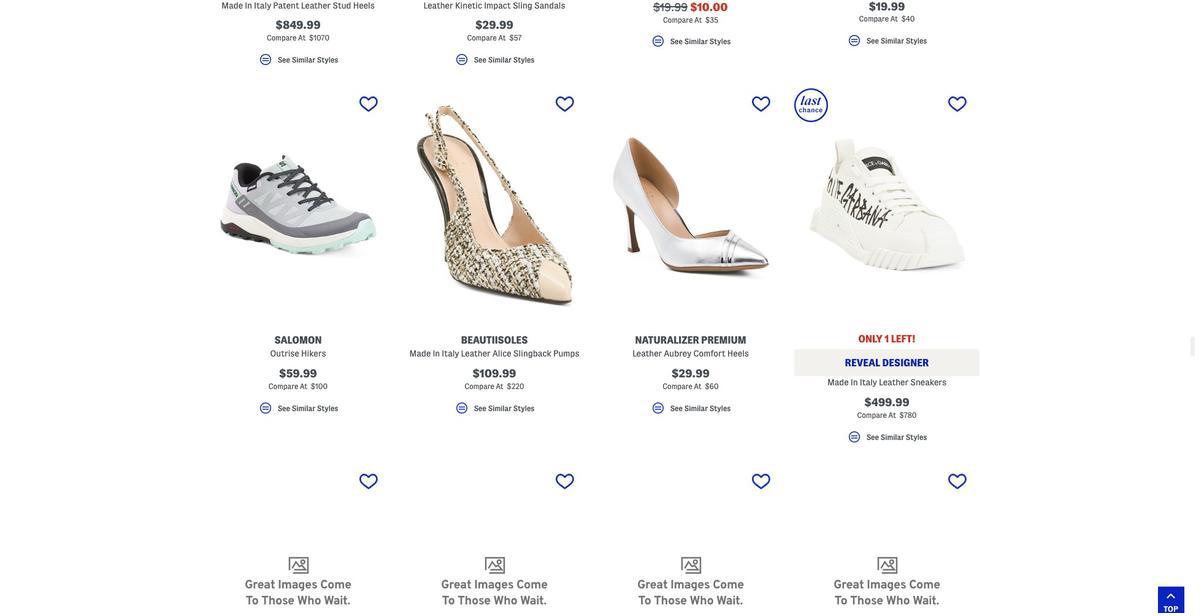 Task type: locate. For each thing, give the bounding box(es) containing it.
styles down "$35"
[[710, 37, 731, 45]]

0 horizontal spatial italy
[[254, 0, 271, 10]]

outrise hikers image
[[206, 89, 391, 321]]

in for made in italy leather sneakers
[[851, 378, 858, 388]]

styles down $60
[[710, 404, 731, 412]]

designer
[[883, 358, 930, 369]]

styles inside beautiisoles made in italy leather alice slingback pumps $109.99 compare at              $220 element
[[514, 404, 535, 412]]

compare for $19.99 compare at              $40
[[860, 15, 889, 23]]

styles inside jslides $19.99 compare at              $40 element
[[907, 37, 928, 45]]

see similar styles button
[[795, 33, 980, 54], [598, 34, 784, 54], [206, 52, 391, 73], [402, 52, 587, 73], [206, 401, 391, 421], [402, 401, 587, 421], [598, 401, 784, 421], [795, 430, 980, 450]]

heels right stud
[[353, 0, 375, 10]]

see for see similar styles button underneath $849.99 compare at              $1070
[[278, 56, 290, 64]]

2 horizontal spatial italy
[[860, 378, 878, 388]]

0 horizontal spatial made
[[222, 0, 243, 10]]

see similar styles for see similar styles button underneath $19.99 $10.00 compare at              $35
[[671, 37, 731, 45]]

see similar styles down "$35"
[[671, 37, 731, 45]]

0 vertical spatial italy
[[254, 0, 271, 10]]

$849.99 compare at              $1070
[[267, 19, 330, 42]]

styles inside the "reveal designer made in italy leather sneakers $499.99 compare at              $780" element
[[907, 433, 928, 441]]

similar inside jslides $19.99 compare at              $40 element
[[881, 37, 905, 45]]

see similar styles inside the "reveal designer made in italy leather sneakers $499.99 compare at              $780" element
[[867, 433, 928, 441]]

see similar styles down $60
[[671, 404, 731, 412]]

made in italy leather sneakers image
[[795, 89, 980, 321]]

see similar styles inside "alexis bendel compare at              $35" 'element'
[[671, 37, 731, 45]]

0 horizontal spatial $29.99
[[476, 19, 514, 31]]

styles inside "naturalizer premium leather aubrey comfort heels $29.99 compare at              $60" element
[[710, 404, 731, 412]]

leather left kinetic
[[424, 0, 453, 10]]

compare down $499.99
[[858, 412, 888, 419]]

similar down $57
[[488, 56, 512, 64]]

compare inside $29.99 compare at              $57
[[467, 34, 497, 42]]

0 vertical spatial in
[[245, 0, 252, 10]]

leather
[[301, 0, 331, 10], [424, 0, 453, 10], [461, 349, 491, 359], [633, 349, 663, 359], [880, 378, 909, 388]]

alexis bendel compare at              $35 element
[[598, 0, 784, 54]]

styles for see similar styles button underneath $849.99 compare at              $1070
[[317, 56, 338, 64]]

styles for see similar styles button underneath $29.99 compare at              $57
[[514, 56, 535, 64]]

see similar styles for see similar styles button underneath $849.99 compare at              $1070
[[278, 56, 338, 64]]

see down $29.99 compare at              $57
[[474, 56, 487, 64]]

see similar styles down $100
[[278, 404, 338, 412]]

styles down $57
[[514, 56, 535, 64]]

$780
[[900, 412, 917, 419]]

similar down $100
[[292, 404, 316, 412]]

similar down "$35"
[[685, 37, 708, 45]]

similar down $780 at the bottom right of the page
[[881, 433, 905, 441]]

$10.00
[[691, 1, 729, 13]]

see similar styles down $220
[[474, 404, 535, 412]]

see
[[867, 37, 880, 45], [671, 37, 683, 45], [278, 56, 290, 64], [474, 56, 487, 64], [278, 404, 290, 412], [474, 404, 487, 412], [671, 404, 683, 412], [867, 433, 880, 441]]

0 horizontal spatial in
[[245, 0, 252, 10]]

see down the $29.99 compare at              $60
[[671, 404, 683, 412]]

see for see similar styles button under $19.99 compare at              $40 on the right
[[867, 37, 880, 45]]

see similar styles inside beautiisoles made in italy leather alice slingback pumps $109.99 compare at              $220 element
[[474, 404, 535, 412]]

made inside beautiisoles made in italy leather alice slingback pumps
[[410, 349, 431, 359]]

aubrey
[[664, 349, 692, 359]]

italy left alice
[[442, 349, 459, 359]]

see inside valentino garavani made in italy patent leather stud heels $849.99 compare at              $1070 element
[[278, 56, 290, 64]]

compare left $40
[[860, 15, 889, 23]]

italy for made in italy patent leather stud heels
[[254, 0, 271, 10]]

styles inside valentino garavani made in italy patent leather stud heels $849.99 compare at              $1070 element
[[317, 56, 338, 64]]

italy left patent
[[254, 0, 271, 10]]

1 horizontal spatial made
[[410, 349, 431, 359]]

see down $499.99 compare at              $780
[[867, 433, 880, 441]]

1 vertical spatial $29.99
[[672, 368, 710, 380]]

1 vertical spatial heels
[[728, 349, 749, 359]]

see similar styles for see similar styles button below the $29.99 compare at              $60
[[671, 404, 731, 412]]

1 horizontal spatial italy
[[442, 349, 459, 359]]

2 vertical spatial in
[[851, 378, 858, 388]]

styles down $100
[[317, 404, 338, 412]]

see similar styles button down $19.99 compare at              $40 on the right
[[795, 33, 980, 54]]

see similar styles for see similar styles button underneath $109.99 compare at              $220
[[474, 404, 535, 412]]

$59.99
[[279, 368, 317, 380]]

see similar styles inside jslides $19.99 compare at              $40 element
[[867, 37, 928, 45]]

only 1 left!
[[859, 334, 916, 345]]

beautiisoles made in italy leather alice slingback pumps
[[410, 335, 580, 359]]

see similar styles for see similar styles button under $59.99 compare at              $100
[[278, 404, 338, 412]]

see similar styles down $57
[[474, 56, 535, 64]]

heels
[[353, 0, 375, 10], [728, 349, 749, 359]]

stud
[[333, 0, 351, 10]]

$29.99
[[476, 19, 514, 31], [672, 368, 710, 380]]

0 vertical spatial heels
[[353, 0, 375, 10]]

$19.99 inside $19.99 compare at              $40
[[869, 0, 906, 12]]

1
[[885, 334, 890, 345]]

see inside beautiisoles made in italy leather alice slingback pumps $109.99 compare at              $220 element
[[474, 404, 487, 412]]

similar
[[881, 37, 905, 45], [685, 37, 708, 45], [292, 56, 316, 64], [488, 56, 512, 64], [292, 404, 316, 412], [488, 404, 512, 412], [685, 404, 708, 412], [881, 433, 905, 441]]

in
[[245, 0, 252, 10], [433, 349, 440, 359], [851, 378, 858, 388]]

see similar styles button down $109.99 compare at              $220
[[402, 401, 587, 421]]

leather down beautiisoles
[[461, 349, 491, 359]]

$29.99 down the leather kinetic impact sling sandals
[[476, 19, 514, 31]]

in for made in italy patent leather stud heels
[[245, 0, 252, 10]]

styles inside sorel leather kinetic impact sling sandals $29.99 compare at              $57 element
[[514, 56, 535, 64]]

0 vertical spatial made
[[222, 0, 243, 10]]

compare down "$849.99"
[[267, 34, 297, 42]]

leather kinetic impact sling sandals
[[424, 0, 566, 10]]

see inside salomon outrise hikers $59.99 compare at              $100 "element"
[[278, 404, 290, 412]]

compare for $59.99 compare at              $100
[[269, 383, 298, 391]]

compare inside $19.99 compare at              $40
[[860, 15, 889, 23]]

$19.99 inside $19.99 $10.00 compare at              $35
[[654, 1, 688, 13]]

made for made in italy leather sneakers
[[828, 378, 849, 388]]

see similar styles inside valentino garavani made in italy patent leather stud heels $849.99 compare at              $1070 element
[[278, 56, 338, 64]]

compare
[[860, 15, 889, 23], [664, 16, 693, 24], [267, 34, 297, 42], [467, 34, 497, 42], [269, 383, 298, 391], [465, 383, 495, 391], [663, 383, 693, 391], [858, 412, 888, 419]]

compare inside $499.99 compare at              $780
[[858, 412, 888, 419]]

$60
[[705, 383, 719, 391]]

similar inside sorel leather kinetic impact sling sandals $29.99 compare at              $57 element
[[488, 56, 512, 64]]

see inside jslides $19.99 compare at              $40 element
[[867, 37, 880, 45]]

$29.99 down aubrey
[[672, 368, 710, 380]]

styles down $780 at the bottom right of the page
[[907, 433, 928, 441]]

similar inside valentino garavani made in italy patent leather stud heels $849.99 compare at              $1070 element
[[292, 56, 316, 64]]

compare for $109.99 compare at              $220
[[465, 383, 495, 391]]

compare inside the $29.99 compare at              $60
[[663, 383, 693, 391]]

styles inside "alexis bendel compare at              $35" 'element'
[[710, 37, 731, 45]]

styles down $220
[[514, 404, 535, 412]]

see inside sorel leather kinetic impact sling sandals $29.99 compare at              $57 element
[[474, 56, 487, 64]]

see similar styles down $40
[[867, 37, 928, 45]]

see down $849.99 compare at              $1070
[[278, 56, 290, 64]]

styles
[[907, 37, 928, 45], [710, 37, 731, 45], [317, 56, 338, 64], [514, 56, 535, 64], [317, 404, 338, 412], [514, 404, 535, 412], [710, 404, 731, 412], [907, 433, 928, 441]]

see for see similar styles button under $59.99 compare at              $100
[[278, 404, 290, 412]]

heels down premium
[[728, 349, 749, 359]]

compare down $59.99
[[269, 383, 298, 391]]

$29.99 for $29.99 compare at              $57
[[476, 19, 514, 31]]

similar inside "alexis bendel compare at              $35" 'element'
[[685, 37, 708, 45]]

see similar styles inside "naturalizer premium leather aubrey comfort heels $29.99 compare at              $60" element
[[671, 404, 731, 412]]

1 horizontal spatial heels
[[728, 349, 749, 359]]

$35
[[706, 16, 719, 24]]

similar down $220
[[488, 404, 512, 412]]

see inside the "reveal designer made in italy leather sneakers $499.99 compare at              $780" element
[[867, 433, 880, 441]]

see similar styles down $780 at the bottom right of the page
[[867, 433, 928, 441]]

italy inside the "reveal designer made in italy leather sneakers $499.99 compare at              $780" element
[[860, 378, 878, 388]]

0 horizontal spatial $19.99
[[654, 1, 688, 13]]

patent
[[273, 0, 299, 10]]

see similar styles button down $29.99 compare at              $57
[[402, 52, 587, 73]]

leather comfort casual flats image
[[795, 466, 980, 613]]

styles inside salomon outrise hikers $59.99 compare at              $100 "element"
[[317, 404, 338, 412]]

see similar styles for see similar styles button underneath $29.99 compare at              $57
[[474, 56, 535, 64]]

styles down $40
[[907, 37, 928, 45]]

1 horizontal spatial $29.99
[[672, 368, 710, 380]]

styles for see similar styles button below $499.99 compare at              $780
[[907, 433, 928, 441]]

2 horizontal spatial made
[[828, 378, 849, 388]]

see similar styles inside salomon outrise hikers $59.99 compare at              $100 "element"
[[278, 404, 338, 412]]

sling
[[513, 0, 533, 10]]

$499.99 compare at              $780
[[858, 397, 917, 419]]

see down $109.99 compare at              $220
[[474, 404, 487, 412]]

$19.99
[[869, 0, 906, 12], [654, 1, 688, 13]]

naturalizer premium leather aubrey comfort heels
[[633, 335, 749, 359]]

2 vertical spatial italy
[[860, 378, 878, 388]]

2 horizontal spatial in
[[851, 378, 858, 388]]

similar down the $1070
[[292, 56, 316, 64]]

see down $19.99 compare at              $40 on the right
[[867, 37, 880, 45]]

styles for see similar styles button underneath $109.99 compare at              $220
[[514, 404, 535, 412]]

similar inside "naturalizer premium leather aubrey comfort heels $29.99 compare at              $60" element
[[685, 404, 708, 412]]

valentino garavani made in italy patent leather stud heels $849.99 compare at              $1070 element
[[206, 0, 391, 73]]

similar inside beautiisoles made in italy leather alice slingback pumps $109.99 compare at              $220 element
[[488, 404, 512, 412]]

styles for see similar styles button underneath $19.99 $10.00 compare at              $35
[[710, 37, 731, 45]]

see similar styles down the $1070
[[278, 56, 338, 64]]

see for see similar styles button underneath $19.99 $10.00 compare at              $35
[[671, 37, 683, 45]]

naturalizer premium leather aubrey comfort heels $29.99 compare at              $60 element
[[598, 89, 784, 421]]

compare left $57
[[467, 34, 497, 42]]

italy for made in italy leather sneakers
[[860, 378, 878, 388]]

compare for $29.99 compare at              $57
[[467, 34, 497, 42]]

1 horizontal spatial in
[[433, 349, 440, 359]]

italy down reveal
[[860, 378, 878, 388]]

compare down $10.00
[[664, 16, 693, 24]]

compare inside $849.99 compare at              $1070
[[267, 34, 297, 42]]

$19.99 up $40
[[869, 0, 906, 12]]

see similar styles button down the $29.99 compare at              $60
[[598, 401, 784, 421]]

in inside beautiisoles made in italy leather alice slingback pumps
[[433, 349, 440, 359]]

reveal designer
[[846, 358, 930, 369]]

0 vertical spatial $29.99
[[476, 19, 514, 31]]

italy inside valentino garavani made in italy patent leather stud heels $849.99 compare at              $1070 element
[[254, 0, 271, 10]]

sandals
[[535, 0, 566, 10]]

made
[[222, 0, 243, 10], [410, 349, 431, 359], [828, 378, 849, 388]]

see similar styles inside sorel leather kinetic impact sling sandals $29.99 compare at              $57 element
[[474, 56, 535, 64]]

styles down the $1070
[[317, 56, 338, 64]]

see inside "naturalizer premium leather aubrey comfort heels $29.99 compare at              $60" element
[[671, 404, 683, 412]]

1 vertical spatial italy
[[442, 349, 459, 359]]

made in italy leather sneakers
[[828, 378, 947, 388]]

leather down the naturalizer
[[633, 349, 663, 359]]

see inside "alexis bendel compare at              $35" 'element'
[[671, 37, 683, 45]]

compare down aubrey
[[663, 383, 693, 391]]

top link
[[1159, 587, 1185, 613]]

made in italy leather alice slingback pumps image
[[402, 89, 587, 321]]

see down $19.99 $10.00 compare at              $35
[[671, 37, 683, 45]]

2 vertical spatial made
[[828, 378, 849, 388]]

compare down $109.99
[[465, 383, 495, 391]]

italy
[[254, 0, 271, 10], [442, 349, 459, 359], [860, 378, 878, 388]]

$19.99 left $10.00
[[654, 1, 688, 13]]

1 vertical spatial made
[[410, 349, 431, 359]]

similar down $60
[[685, 404, 708, 412]]

styles for see similar styles button below the $29.99 compare at              $60
[[710, 404, 731, 412]]

similar down $40
[[881, 37, 905, 45]]

1 horizontal spatial $19.99
[[869, 0, 906, 12]]

1 vertical spatial in
[[433, 349, 440, 359]]

$29.99 inside $29.99 compare at              $57
[[476, 19, 514, 31]]

naturalizer
[[636, 335, 700, 346]]

$29.99 inside the $29.99 compare at              $60
[[672, 368, 710, 380]]

see similar styles
[[867, 37, 928, 45], [671, 37, 731, 45], [278, 56, 338, 64], [474, 56, 535, 64], [278, 404, 338, 412], [474, 404, 535, 412], [671, 404, 731, 412], [867, 433, 928, 441]]

compare inside $59.99 compare at              $100
[[269, 383, 298, 391]]

see down $59.99 compare at              $100
[[278, 404, 290, 412]]

compare inside $109.99 compare at              $220
[[465, 383, 495, 391]]



Task type: vqa. For each thing, say whether or not it's contained in the screenshot.


Task type: describe. For each thing, give the bounding box(es) containing it.
comfort
[[694, 349, 726, 359]]

similar inside salomon outrise hikers $59.99 compare at              $100 "element"
[[292, 404, 316, 412]]

see similar styles button down $59.99 compare at              $100
[[206, 401, 391, 421]]

$29.99 compare at              $57
[[467, 19, 522, 42]]

$220
[[507, 383, 525, 391]]

compare for $29.99 compare at              $60
[[663, 383, 693, 391]]

jslides $19.99 compare at              $40 element
[[795, 0, 980, 54]]

salomon outrise hikers $59.99 compare at              $100 element
[[206, 89, 391, 421]]

impact
[[484, 0, 511, 10]]

$1070
[[309, 34, 330, 42]]

leather down reveal designer at the right
[[880, 378, 909, 388]]

leather aubrey comfort heels image
[[598, 89, 784, 321]]

alice
[[493, 349, 512, 359]]

top
[[1164, 604, 1179, 613]]

sorel leather kinetic impact sling sandals $29.99 compare at              $57 element
[[402, 0, 587, 73]]

beautiisoles
[[461, 335, 528, 346]]

made in brazil leather elene wedge sandals image
[[206, 466, 391, 613]]

made for made in italy patent leather stud heels
[[222, 0, 243, 10]]

$849.99
[[276, 19, 321, 31]]

compare for $849.99 compare at              $1070
[[267, 34, 297, 42]]

made in italy patent leather stud heels
[[222, 0, 375, 10]]

$19.99 for compare
[[869, 0, 906, 12]]

made in spain leather espadrille wedge sandals image
[[402, 466, 587, 613]]

$59.99 compare at              $100
[[269, 368, 328, 391]]

$19.99 $10.00 compare at              $35
[[654, 1, 729, 24]]

styles for see similar styles button under $59.99 compare at              $100
[[317, 404, 338, 412]]

similar inside the "reveal designer made in italy leather sneakers $499.99 compare at              $780" element
[[881, 433, 905, 441]]

$57
[[510, 34, 522, 42]]

slingback
[[514, 349, 552, 359]]

only
[[859, 334, 883, 345]]

$499.99
[[865, 397, 910, 408]]

$100
[[311, 383, 328, 391]]

$40
[[902, 15, 915, 23]]

reveal
[[846, 358, 881, 369]]

see for see similar styles button below the $29.99 compare at              $60
[[671, 404, 683, 412]]

$19.99 for $10.00
[[654, 1, 688, 13]]

$109.99
[[473, 368, 517, 380]]

kinetic
[[455, 0, 482, 10]]

see similar styles for see similar styles button under $19.99 compare at              $40 on the right
[[867, 37, 928, 45]]

$29.99 compare at              $60
[[663, 368, 719, 391]]

pumps
[[554, 349, 580, 359]]

see for see similar styles button underneath $29.99 compare at              $57
[[474, 56, 487, 64]]

$29.99 for $29.99 compare at              $60
[[672, 368, 710, 380]]

left!
[[892, 334, 916, 345]]

$19.99 compare at              $40
[[860, 0, 915, 23]]

heels inside naturalizer premium leather aubrey comfort heels
[[728, 349, 749, 359]]

see for see similar styles button underneath $109.99 compare at              $220
[[474, 404, 487, 412]]

0 horizontal spatial heels
[[353, 0, 375, 10]]

premium
[[702, 335, 747, 346]]

see similar styles button down $849.99 compare at              $1070
[[206, 52, 391, 73]]

see similar styles for see similar styles button below $499.99 compare at              $780
[[867, 433, 928, 441]]

see similar styles button down $499.99 compare at              $780
[[795, 430, 980, 450]]

outrise
[[270, 349, 299, 359]]

leather inside beautiisoles made in italy leather alice slingback pumps
[[461, 349, 491, 359]]

italy inside beautiisoles made in italy leather alice slingback pumps
[[442, 349, 459, 359]]

sienna waterproof suede comfort booties image
[[598, 466, 784, 613]]

see similar styles button down $19.99 $10.00 compare at              $35
[[598, 34, 784, 54]]

salomon outrise hikers
[[270, 335, 326, 359]]

leather inside naturalizer premium leather aubrey comfort heels
[[633, 349, 663, 359]]

sneakers
[[911, 378, 947, 388]]

styles for see similar styles button under $19.99 compare at              $40 on the right
[[907, 37, 928, 45]]

reveal designer made in italy leather sneakers $499.99 compare at              $780 element
[[795, 89, 980, 450]]

compare inside $19.99 $10.00 compare at              $35
[[664, 16, 693, 24]]

$109.99 compare at              $220
[[465, 368, 525, 391]]

salomon
[[275, 335, 322, 346]]

hikers
[[301, 349, 326, 359]]

leather left stud
[[301, 0, 331, 10]]

compare for $499.99 compare at              $780
[[858, 412, 888, 419]]

see for see similar styles button below $499.99 compare at              $780
[[867, 433, 880, 441]]

beautiisoles made in italy leather alice slingback pumps $109.99 compare at              $220 element
[[402, 89, 587, 421]]



